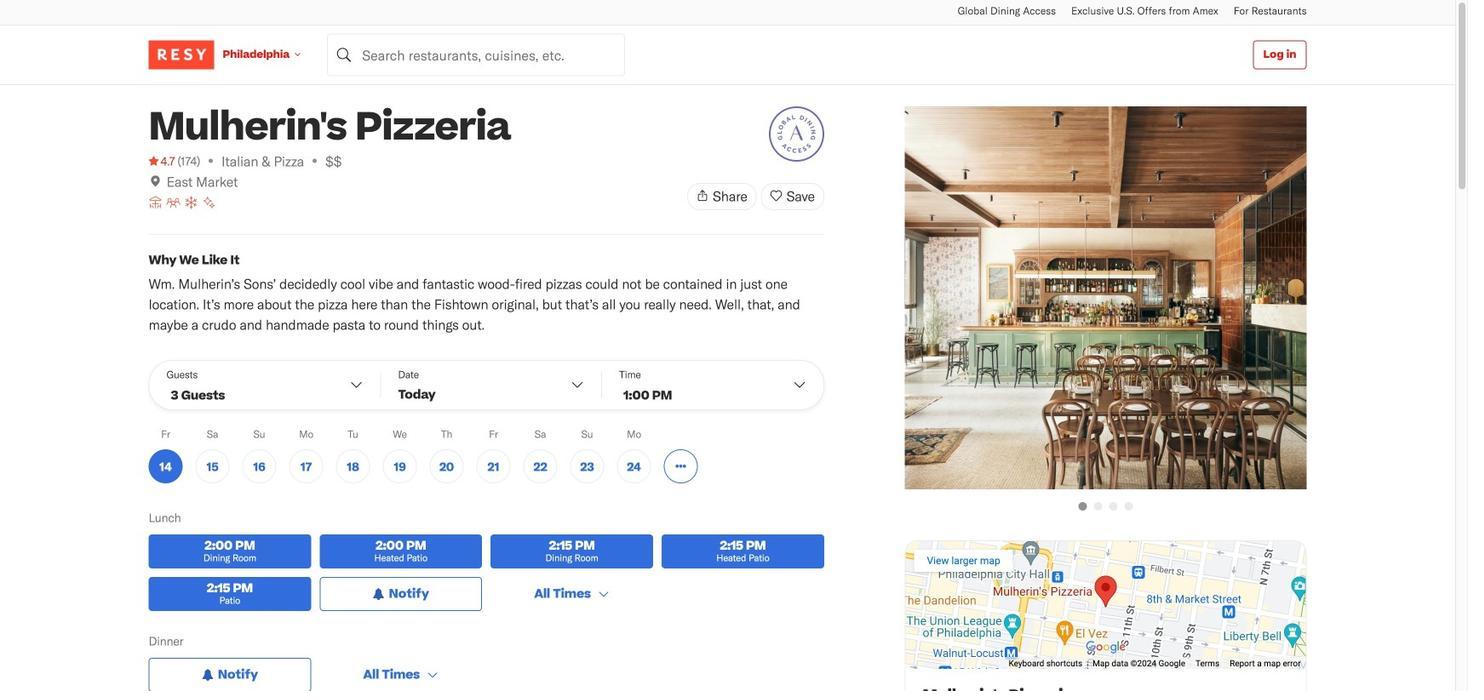 Task type: vqa. For each thing, say whether or not it's contained in the screenshot.
4.7 out of 5 stars image
yes



Task type: locate. For each thing, give the bounding box(es) containing it.
4.7 out of 5 stars image
[[149, 152, 175, 170]]

None field
[[327, 34, 626, 76]]



Task type: describe. For each thing, give the bounding box(es) containing it.
Search restaurants, cuisines, etc. text field
[[327, 34, 626, 76]]



